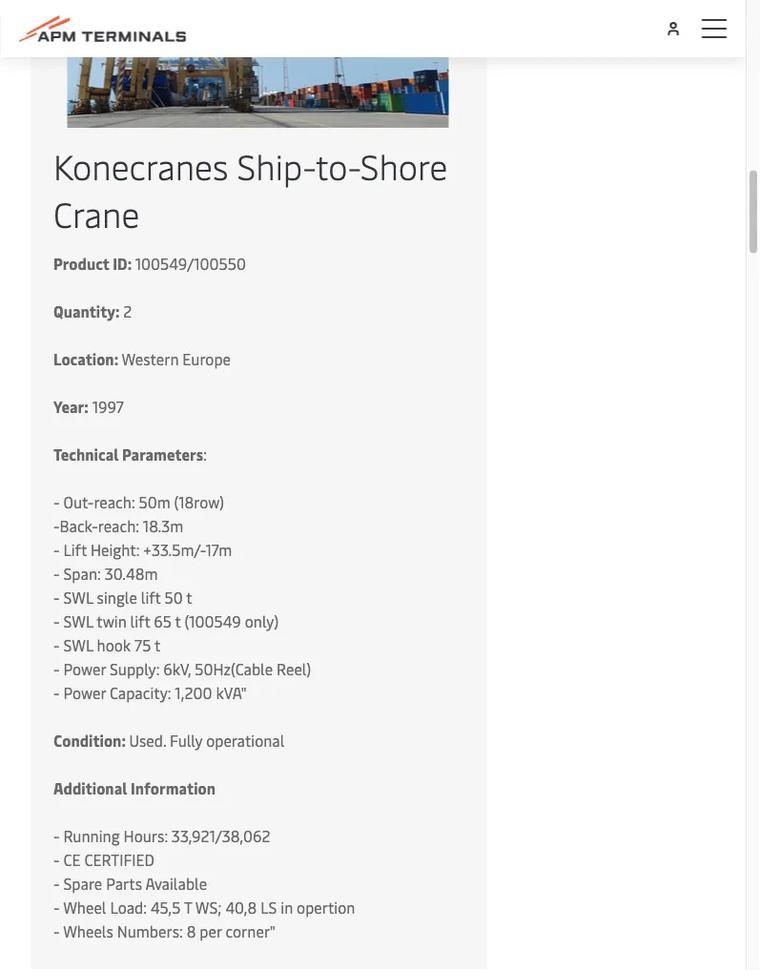 Task type: locate. For each thing, give the bounding box(es) containing it.
-
[[53, 492, 60, 513], [53, 516, 60, 537], [53, 540, 60, 560], [53, 564, 60, 584], [53, 588, 60, 608], [53, 611, 60, 632], [53, 635, 60, 656], [53, 659, 60, 680], [53, 683, 60, 704], [53, 826, 60, 847], [53, 850, 60, 871], [53, 874, 60, 895], [53, 898, 60, 918], [53, 922, 60, 942]]

running
[[63, 826, 120, 847]]

0 vertical spatial reach:
[[94, 492, 135, 513]]

:
[[204, 444, 207, 465]]

50hz(cable
[[195, 659, 273, 680]]

2
[[123, 301, 132, 322]]

2 swl from the top
[[63, 611, 93, 632]]

out-
[[63, 492, 94, 513]]

9 - from the top
[[53, 683, 60, 704]]

additional
[[53, 779, 127, 799]]

2 - from the top
[[53, 516, 60, 537]]

t right 75
[[155, 635, 161, 656]]

0 vertical spatial lift
[[141, 588, 161, 608]]

hours: 33,921/38,062
[[124, 826, 271, 847]]

lift
[[141, 588, 161, 608], [130, 611, 150, 632]]

available
[[146, 874, 207, 895]]

parameters
[[122, 444, 204, 465]]

- inside the 45,5 t ws; 40,8 ls in opertion - wheels numbers:
[[53, 922, 60, 942]]

6kv,
[[164, 659, 191, 680]]

year:
[[53, 397, 89, 417]]

id:
[[113, 253, 132, 274]]

0 vertical spatial power
[[63, 659, 106, 680]]

konecranes ship-to-shore crane
[[53, 143, 448, 237]]

2 power from the top
[[63, 683, 106, 704]]

1 vertical spatial swl
[[63, 611, 93, 632]]

2 vertical spatial swl
[[63, 635, 93, 656]]

height:
[[91, 540, 140, 560]]

main image 100549 image
[[67, 0, 449, 128]]

8
[[187, 922, 196, 942]]

power up condition:
[[63, 683, 106, 704]]

operational
[[206, 731, 285, 751]]

wheel
[[63, 898, 106, 918]]

back-
[[60, 516, 98, 537]]

information
[[131, 779, 216, 799]]

swl left hook
[[63, 635, 93, 656]]

14 - from the top
[[53, 922, 60, 942]]

2 horizontal spatial t
[[186, 588, 193, 608]]

3 - from the top
[[53, 540, 60, 560]]

t right 65
[[175, 611, 181, 632]]

technical parameters :
[[53, 444, 207, 465]]

1 - from the top
[[53, 492, 60, 513]]

(18row)
[[174, 492, 224, 513]]

crane
[[53, 190, 140, 237]]

1 horizontal spatial t
[[175, 611, 181, 632]]

0 horizontal spatial t
[[155, 635, 161, 656]]

0 vertical spatial t
[[186, 588, 193, 608]]

6 - from the top
[[53, 611, 60, 632]]

7 - from the top
[[53, 635, 60, 656]]

location: western europe
[[53, 349, 231, 369]]

reach: up height:
[[98, 516, 139, 537]]

ls
[[261, 898, 277, 918]]

3 swl from the top
[[63, 635, 93, 656]]

location:
[[53, 349, 119, 369]]

lift
[[63, 540, 87, 560]]

kva"
[[216, 683, 247, 704]]

ship-
[[237, 143, 316, 189]]

1 vertical spatial power
[[63, 683, 106, 704]]

0 vertical spatial swl
[[63, 588, 93, 608]]

only)
[[245, 611, 279, 632]]

8 per corner"
[[187, 922, 276, 942]]

power
[[63, 659, 106, 680], [63, 683, 106, 704]]

10 - from the top
[[53, 826, 60, 847]]

parts
[[106, 874, 142, 895]]

opertion
[[297, 898, 356, 918]]

- running hours: 33,921/38,062 - ce certified - spare parts available - wheel load:
[[53, 826, 271, 918]]

50
[[165, 588, 183, 608]]

single
[[97, 588, 137, 608]]

swl
[[63, 588, 93, 608], [63, 611, 93, 632], [63, 635, 93, 656]]

reach:
[[94, 492, 135, 513], [98, 516, 139, 537]]

1 vertical spatial t
[[175, 611, 181, 632]]

lift left 65
[[130, 611, 150, 632]]

swl left twin
[[63, 611, 93, 632]]

4 - from the top
[[53, 564, 60, 584]]

additional information
[[53, 779, 216, 799]]

12 - from the top
[[53, 874, 60, 895]]

45,5
[[151, 898, 181, 918]]

reach: left 50m
[[94, 492, 135, 513]]

ws;
[[196, 898, 222, 918]]

t right 50
[[186, 588, 193, 608]]

lift left 50
[[141, 588, 161, 608]]

30.48m
[[105, 564, 158, 584]]

t
[[186, 588, 193, 608], [175, 611, 181, 632], [155, 635, 161, 656]]

power down hook
[[63, 659, 106, 680]]

swl down span:
[[63, 588, 93, 608]]

in
[[281, 898, 293, 918]]

1,200
[[175, 683, 212, 704]]



Task type: describe. For each thing, give the bounding box(es) containing it.
40,8
[[226, 898, 257, 918]]

75
[[135, 635, 151, 656]]

product
[[53, 253, 109, 274]]

50m
[[139, 492, 171, 513]]

condition: used. fully operational
[[53, 731, 289, 751]]

fully
[[170, 731, 203, 751]]

hook
[[97, 635, 131, 656]]

ce
[[63, 850, 81, 871]]

18.3m
[[143, 516, 184, 537]]

(100549
[[185, 611, 241, 632]]

1 vertical spatial lift
[[130, 611, 150, 632]]

5 - from the top
[[53, 588, 60, 608]]

quantity: 2
[[53, 301, 132, 322]]

2 vertical spatial t
[[155, 635, 161, 656]]

45,5 t ws; 40,8 ls in opertion - wheels numbers:
[[53, 898, 356, 942]]

reel)
[[277, 659, 311, 680]]

quantity:
[[53, 301, 120, 322]]

per
[[200, 922, 222, 942]]

span:
[[63, 564, 101, 584]]

twin
[[97, 611, 127, 632]]

product id: 100549/100550
[[53, 253, 246, 274]]

condition:
[[53, 731, 126, 751]]

1 power from the top
[[63, 659, 106, 680]]

shore
[[361, 143, 448, 189]]

western
[[122, 349, 179, 369]]

+33.5m/-
[[143, 540, 206, 560]]

corner"
[[226, 922, 276, 942]]

1 swl from the top
[[63, 588, 93, 608]]

17m
[[206, 540, 232, 560]]

13 - from the top
[[53, 898, 60, 918]]

- out-reach: 50m (18row) -back-reach: 18.3m - lift height: +33.5m/-17m - span: 30.48m - swl single lift 50 t - swl twin lift 65 t (100549 only) - swl hook 75 t - power supply: 6kv, 50hz(cable reel) - power capacity: 1,200 kva"
[[53, 492, 311, 704]]

8 - from the top
[[53, 659, 60, 680]]

supply:
[[110, 659, 160, 680]]

spare
[[63, 874, 102, 895]]

1 vertical spatial reach:
[[98, 516, 139, 537]]

1997
[[92, 397, 124, 417]]

t
[[184, 898, 192, 918]]

konecranes
[[53, 143, 229, 189]]

year: 1997
[[53, 397, 124, 417]]

wheels
[[63, 922, 113, 942]]

to-
[[316, 143, 361, 189]]

used.
[[129, 731, 166, 751]]

certified
[[84, 850, 154, 871]]

100549/100550
[[135, 253, 246, 274]]

11 - from the top
[[53, 850, 60, 871]]

capacity:
[[110, 683, 171, 704]]

load:
[[110, 898, 147, 918]]

technical
[[53, 444, 119, 465]]

numbers:
[[117, 922, 183, 942]]

65
[[154, 611, 172, 632]]

europe
[[183, 349, 231, 369]]



Task type: vqa. For each thing, say whether or not it's contained in the screenshot.
Wheel
yes



